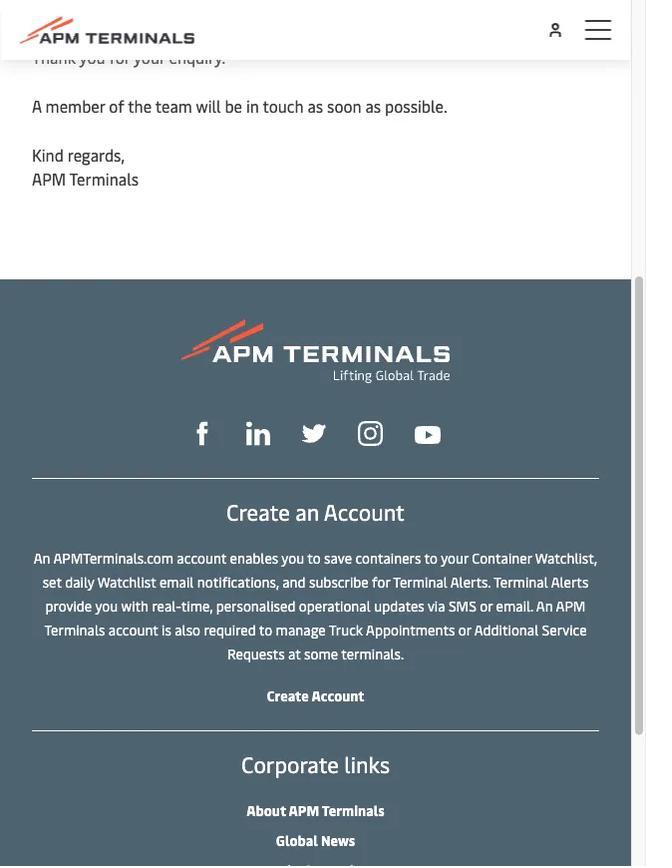 Task type: vqa. For each thing, say whether or not it's contained in the screenshot.
Contact Us's Contact
no



Task type: locate. For each thing, give the bounding box(es) containing it.
0 horizontal spatial terminal
[[394, 572, 448, 591]]

to
[[308, 548, 321, 567], [425, 548, 438, 567], [259, 620, 273, 639]]

1 as from the left
[[308, 95, 324, 116]]

1 vertical spatial create
[[267, 686, 309, 705]]

some
[[305, 644, 339, 663]]

0 horizontal spatial your
[[134, 46, 165, 67]]

1 horizontal spatial to
[[308, 548, 321, 567]]

for down containers
[[372, 572, 391, 591]]

global
[[276, 831, 318, 850]]

0 vertical spatial terminals
[[69, 168, 139, 189]]

sms
[[449, 596, 477, 615]]

corporate links
[[242, 750, 390, 779]]

with
[[121, 596, 149, 615]]

as left soon
[[308, 95, 324, 116]]

terminals down provide
[[44, 620, 105, 639]]

global news link
[[276, 831, 356, 850]]

as
[[308, 95, 324, 116], [366, 95, 382, 116]]

account down some
[[312, 686, 365, 705]]

required
[[204, 620, 256, 639]]

the
[[128, 95, 152, 116]]

account
[[324, 497, 405, 526], [312, 686, 365, 705]]

0 vertical spatial or
[[481, 596, 493, 615]]

alerts
[[552, 572, 589, 591]]

for
[[109, 46, 130, 67], [372, 572, 391, 591]]

to up "requests"
[[259, 620, 273, 639]]

you left with
[[95, 596, 118, 615]]

1 horizontal spatial or
[[481, 596, 493, 615]]

for up of
[[109, 46, 130, 67]]

about apm terminals
[[247, 801, 385, 820]]

1 vertical spatial for
[[372, 572, 391, 591]]

0 vertical spatial account
[[177, 548, 227, 567]]

1 vertical spatial apm
[[557, 596, 586, 615]]

account
[[177, 548, 227, 567], [109, 620, 158, 639]]

0 vertical spatial for
[[109, 46, 130, 67]]

account up email
[[177, 548, 227, 567]]

0 horizontal spatial as
[[308, 95, 324, 116]]

requests
[[227, 644, 285, 663]]

terminal up email.
[[494, 572, 549, 591]]

2 horizontal spatial apm
[[557, 596, 586, 615]]

thank you for your enquiry.
[[32, 46, 229, 67]]

create for create account
[[267, 686, 309, 705]]

terminals inside an apmterminals.com account enables you to save containers to your container watchlist, set daily watchlist email notifications, and subscribe for terminal alerts. terminal alerts provide you with real-time, personalised operational updates via sms or email. an apm terminals account is also required to manage truck appointments or additional service requests at some terminals.
[[44, 620, 105, 639]]

daily
[[65, 572, 94, 591]]

truck
[[329, 620, 363, 639]]

apm
[[32, 168, 66, 189], [557, 596, 586, 615], [289, 801, 320, 820]]

1 horizontal spatial apm
[[289, 801, 320, 820]]

time,
[[181, 596, 213, 615]]

create an account
[[227, 497, 405, 526]]

0 horizontal spatial apm
[[32, 168, 66, 189]]

enables
[[230, 548, 279, 567]]

0 vertical spatial you
[[79, 46, 105, 67]]

notifications,
[[197, 572, 279, 591]]

member
[[45, 95, 105, 116]]

your up alerts.
[[441, 548, 469, 567]]

terminals
[[69, 168, 139, 189], [44, 620, 105, 639], [322, 801, 385, 820]]

apm down kind
[[32, 168, 66, 189]]

terminals down regards,
[[69, 168, 139, 189]]

an up the set
[[34, 548, 50, 567]]

apm down alerts
[[557, 596, 586, 615]]

1 horizontal spatial an
[[537, 596, 554, 615]]

an right email.
[[537, 596, 554, 615]]

2 vertical spatial you
[[95, 596, 118, 615]]

to left save
[[308, 548, 321, 567]]

apm up "global"
[[289, 801, 320, 820]]

1 vertical spatial your
[[441, 548, 469, 567]]

to right containers
[[425, 548, 438, 567]]

create
[[227, 497, 290, 526], [267, 686, 309, 705]]

or
[[481, 596, 493, 615], [459, 620, 472, 639]]

team
[[155, 95, 192, 116]]

account up containers
[[324, 497, 405, 526]]

is
[[162, 620, 172, 639]]

0 vertical spatial create
[[227, 497, 290, 526]]

apmterminals.com
[[53, 548, 174, 567]]

0 vertical spatial apm
[[32, 168, 66, 189]]

set
[[43, 572, 62, 591]]

shape link
[[191, 420, 215, 446]]

will
[[196, 95, 221, 116]]

0 horizontal spatial account
[[109, 620, 158, 639]]

0 horizontal spatial an
[[34, 548, 50, 567]]

1 horizontal spatial your
[[441, 548, 469, 567]]

create account
[[267, 686, 365, 705]]

service
[[543, 620, 588, 639]]

an
[[34, 548, 50, 567], [537, 596, 554, 615]]

or down sms
[[459, 620, 472, 639]]

create up enables
[[227, 497, 290, 526]]

an
[[296, 497, 320, 526]]

account down with
[[109, 620, 158, 639]]

1 horizontal spatial account
[[177, 548, 227, 567]]

1 vertical spatial terminals
[[44, 620, 105, 639]]

you right thank
[[79, 46, 105, 67]]

real-
[[152, 596, 181, 615]]

linkedin image
[[247, 422, 271, 446]]

personalised
[[216, 596, 296, 615]]

facebook image
[[191, 422, 215, 446]]

linkedin__x28_alt_x29__3_ link
[[247, 420, 271, 446]]

container
[[472, 548, 533, 567]]

1 horizontal spatial for
[[372, 572, 391, 591]]

2 vertical spatial apm
[[289, 801, 320, 820]]

terminal
[[394, 572, 448, 591], [494, 572, 549, 591]]

provide
[[45, 596, 92, 615]]

apm inside an apmterminals.com account enables you to save containers to your container watchlist, set daily watchlist email notifications, and subscribe for terminal alerts. terminal alerts provide you with real-time, personalised operational updates via sms or email. an apm terminals account is also required to manage truck appointments or additional service requests at some terminals.
[[557, 596, 586, 615]]

links
[[345, 750, 390, 779]]

create down at
[[267, 686, 309, 705]]

operational
[[299, 596, 371, 615]]

you up the and
[[282, 548, 305, 567]]

or right sms
[[481, 596, 493, 615]]

additional
[[475, 620, 539, 639]]

in
[[247, 95, 259, 116]]

as right soon
[[366, 95, 382, 116]]

1 vertical spatial account
[[312, 686, 365, 705]]

2 as from the left
[[366, 95, 382, 116]]

0 horizontal spatial for
[[109, 46, 130, 67]]

1 horizontal spatial as
[[366, 95, 382, 116]]

terminals up the news
[[322, 801, 385, 820]]

your
[[134, 46, 165, 67], [441, 548, 469, 567]]

your left enquiry.
[[134, 46, 165, 67]]

terminal up via
[[394, 572, 448, 591]]

a
[[32, 95, 42, 116]]

create for create an account
[[227, 497, 290, 526]]

1 horizontal spatial terminal
[[494, 572, 549, 591]]

1 vertical spatial or
[[459, 620, 472, 639]]

you
[[79, 46, 105, 67], [282, 548, 305, 567], [95, 596, 118, 615]]

manage
[[276, 620, 326, 639]]



Task type: describe. For each thing, give the bounding box(es) containing it.
2 vertical spatial terminals
[[322, 801, 385, 820]]

fill 44 link
[[302, 420, 326, 446]]

subscribe
[[309, 572, 369, 591]]

0 vertical spatial account
[[324, 497, 405, 526]]

an apmterminals.com account enables you to save containers to your container watchlist, set daily watchlist email notifications, and subscribe for terminal alerts. terminal alerts provide you with real-time, personalised operational updates via sms or email. an apm terminals account is also required to manage truck appointments or additional service requests at some terminals.
[[34, 548, 598, 663]]

watchlist
[[98, 572, 156, 591]]

0 vertical spatial an
[[34, 548, 50, 567]]

watchlist,
[[536, 548, 598, 567]]

corporate
[[242, 750, 339, 779]]

1 vertical spatial account
[[109, 620, 158, 639]]

2 terminal from the left
[[494, 572, 549, 591]]

kind
[[32, 144, 64, 165]]

also
[[175, 620, 201, 639]]

0 horizontal spatial or
[[459, 620, 472, 639]]

your inside an apmterminals.com account enables you to save containers to your container watchlist, set daily watchlist email notifications, and subscribe for terminal alerts. terminal alerts provide you with real-time, personalised operational updates via sms or email. an apm terminals account is also required to manage truck appointments or additional service requests at some terminals.
[[441, 548, 469, 567]]

for inside an apmterminals.com account enables you to save containers to your container watchlist, set daily watchlist email notifications, and subscribe for terminal alerts. terminal alerts provide you with real-time, personalised operational updates via sms or email. an apm terminals account is also required to manage truck appointments or additional service requests at some terminals.
[[372, 572, 391, 591]]

kind regards, apm terminals
[[32, 144, 139, 189]]

youtube image
[[415, 426, 441, 444]]

global news
[[276, 831, 356, 850]]

touch
[[263, 95, 304, 116]]

1 vertical spatial an
[[537, 596, 554, 615]]

appointments
[[366, 620, 456, 639]]

alerts.
[[451, 572, 491, 591]]

about
[[247, 801, 286, 820]]

regards,
[[68, 144, 125, 165]]

via
[[428, 596, 446, 615]]

you tube link
[[415, 421, 441, 445]]

twitter image
[[302, 422, 326, 446]]

terminals inside "kind regards, apm terminals"
[[69, 168, 139, 189]]

instagram link
[[358, 419, 383, 446]]

soon
[[327, 95, 362, 116]]

about apm terminals link
[[247, 801, 385, 820]]

email
[[160, 572, 194, 591]]

a member of the team will be in touch as soon as possible.
[[32, 95, 448, 116]]

2 horizontal spatial to
[[425, 548, 438, 567]]

and
[[283, 572, 306, 591]]

apmt footer logo image
[[182, 319, 450, 383]]

terminals.
[[342, 644, 404, 663]]

be
[[225, 95, 243, 116]]

1 vertical spatial you
[[282, 548, 305, 567]]

at
[[289, 644, 301, 663]]

apm inside "kind regards, apm terminals"
[[32, 168, 66, 189]]

enquiry.
[[169, 46, 225, 67]]

0 vertical spatial your
[[134, 46, 165, 67]]

save
[[325, 548, 352, 567]]

news
[[321, 831, 356, 850]]

create account link
[[267, 686, 365, 705]]

1 terminal from the left
[[394, 572, 448, 591]]

of
[[109, 95, 124, 116]]

thank
[[32, 46, 76, 67]]

0 horizontal spatial to
[[259, 620, 273, 639]]

possible.
[[385, 95, 448, 116]]

updates
[[375, 596, 425, 615]]

containers
[[356, 548, 422, 567]]

instagram image
[[358, 421, 383, 446]]

email.
[[497, 596, 534, 615]]



